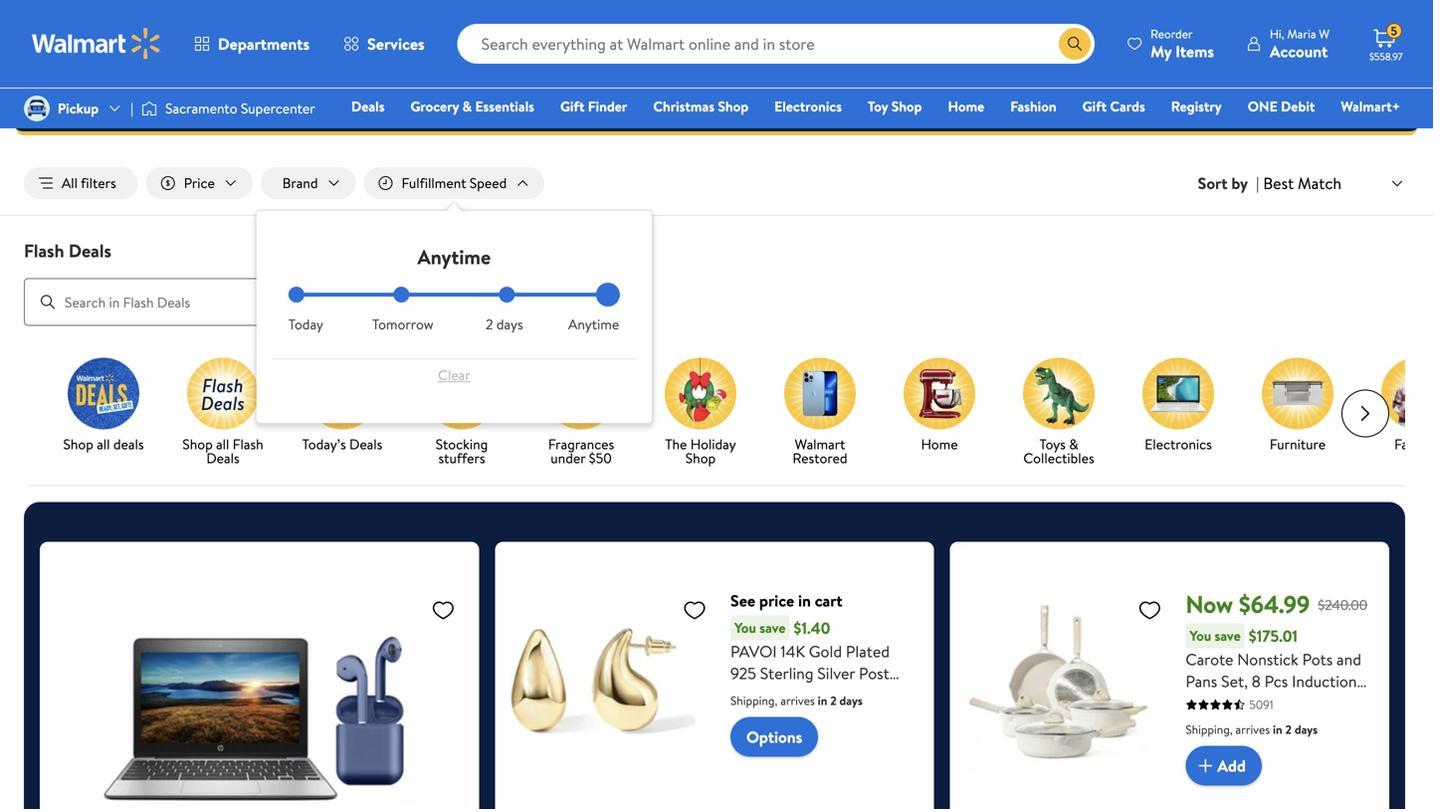 Task type: vqa. For each thing, say whether or not it's contained in the screenshot.
Reloadable
no



Task type: describe. For each thing, give the bounding box(es) containing it.
drop
[[883, 706, 918, 728]]

add to favorites list, pavoi 14k gold plated 925 sterling silver post teardrop chunky hoop earrings | lightweight drop yellow earrings for women | 31mm designer dupe earrings image
[[683, 598, 707, 623]]

deals inside shop all flash deals
[[206, 448, 239, 468]]

& for grocery
[[462, 97, 472, 116]]

grocery
[[410, 97, 459, 116]]

01
[[728, 70, 751, 103]]

pcs
[[1265, 670, 1288, 692]]

holiday
[[690, 434, 736, 454]]

walmart restored image
[[784, 358, 856, 430]]

see
[[730, 590, 755, 612]]

walmart+
[[1341, 97, 1400, 116]]

earrings down yellow
[[730, 772, 787, 794]]

essentials
[[475, 97, 534, 116]]

0 vertical spatial electronics link
[[765, 96, 851, 117]]

stocking stuffers image
[[426, 358, 498, 430]]

see price in cart you save $1.40 pavoi 14k gold plated 925 sterling silver post teardrop chunky hoop earrings | lightweight drop yellow earrings for women | 31mm designer dupe earrings
[[730, 590, 918, 794]]

| left chunky
[[791, 706, 794, 728]]

debit
[[1281, 97, 1315, 116]]

fragrances under $50 image
[[545, 358, 617, 430]]

in down cookware
[[1273, 721, 1282, 738]]

| left 31mm
[[730, 750, 734, 772]]

shop all. image
[[68, 358, 139, 430]]

& for toys
[[1069, 434, 1078, 454]]

fragrances under $50 link
[[529, 358, 633, 469]]

pans
[[1186, 670, 1217, 692]]

gold
[[809, 640, 842, 662]]

nonstick
[[1237, 648, 1298, 670]]

2 vertical spatial days
[[1295, 721, 1318, 738]]

today's deals image
[[307, 358, 378, 430]]

1 vertical spatial shipping, arrives in 2 days
[[1186, 721, 1318, 738]]

Tomorrow radio
[[394, 287, 410, 303]]

fragrances
[[548, 434, 614, 454]]

01 : day
[[728, 70, 765, 122]]

all filters
[[62, 173, 116, 193]]

gift for gift finder
[[560, 97, 585, 116]]

deals for today's deals
[[349, 434, 382, 454]]

brand
[[282, 173, 318, 193]]

toy
[[868, 97, 888, 116]]

$175.01
[[1249, 625, 1298, 647]]

you save $175.01 carote nonstick pots and pans set, 8 pcs induction kitchen cookware sets (beige granite)
[[1186, 625, 1361, 736]]

w
[[1319, 25, 1330, 42]]

0 horizontal spatial electronics
[[774, 97, 842, 116]]

christmas shop
[[653, 97, 748, 116]]

by
[[1231, 172, 1248, 194]]

home image
[[904, 358, 975, 430]]

1 horizontal spatial shipping,
[[1186, 721, 1233, 738]]

| right the pickup
[[131, 98, 133, 118]]

brand button
[[261, 167, 356, 199]]

the holiday shop image
[[665, 358, 736, 430]]

cart
[[815, 590, 843, 612]]

52 sec
[[866, 70, 892, 122]]

: for 01
[[760, 76, 765, 98]]

0 horizontal spatial fashion link
[[1001, 96, 1065, 117]]

timer containing 01
[[16, 60, 1417, 135]]

electronics image
[[1142, 358, 1214, 430]]

sets
[[1315, 692, 1345, 714]]

today's deals link
[[291, 358, 394, 455]]

silver
[[817, 662, 855, 684]]

Walmart Site-Wide search field
[[457, 24, 1095, 64]]

best
[[1263, 172, 1294, 194]]

under
[[551, 448, 585, 468]]

walmart+ link
[[1332, 96, 1409, 117]]

deals for flash deals end in
[[577, 79, 634, 112]]

hours
[[774, 105, 802, 122]]

stocking stuffers link
[[410, 358, 514, 469]]

earrings left for
[[778, 728, 834, 750]]

flash deals end in 1 days 13 hours 5 minutes 52 seconds element
[[517, 79, 702, 112]]

min
[[825, 105, 844, 122]]

options link
[[730, 717, 818, 757]]

14k
[[781, 640, 805, 662]]

sort by |
[[1198, 172, 1259, 194]]

sort and filter section element
[[0, 151, 1433, 423]]

tomorrow
[[372, 315, 433, 334]]

1 vertical spatial home link
[[888, 358, 991, 455]]

Search search field
[[457, 24, 1095, 64]]

pavoi
[[730, 640, 777, 662]]

all filters button
[[24, 167, 138, 199]]

in down silver
[[818, 692, 827, 709]]

speed
[[470, 173, 507, 193]]

anytime inside how fast do you want your order? "option group"
[[568, 315, 619, 334]]

walmart image
[[32, 28, 161, 60]]

christmas
[[653, 97, 715, 116]]

0 vertical spatial home link
[[939, 96, 993, 117]]

13
[[776, 70, 796, 103]]

search image
[[40, 294, 56, 310]]

all
[[62, 173, 78, 193]]

flash deals image
[[187, 358, 259, 430]]

account
[[1270, 40, 1328, 62]]

my
[[1150, 40, 1172, 62]]

sacramento
[[165, 98, 237, 118]]

the
[[665, 434, 687, 454]]

pickup
[[58, 98, 99, 118]]

today's deals
[[302, 434, 382, 454]]

dupe
[[847, 750, 884, 772]]

$1.40
[[794, 617, 830, 639]]

grocery & essentials
[[410, 97, 534, 116]]

add to favorites list, carote nonstick pots and pans set, 8 pcs induction kitchen cookware sets (beige granite) image
[[1138, 598, 1162, 623]]

reorder
[[1150, 25, 1193, 42]]

one debit link
[[1239, 96, 1324, 117]]

$240.00
[[1318, 595, 1368, 614]]

8
[[1252, 670, 1261, 692]]

lightweight
[[798, 706, 879, 728]]

: for 05
[[853, 76, 858, 98]]

(beige
[[1186, 714, 1230, 736]]

save inside you save $175.01 carote nonstick pots and pans set, 8 pcs induction kitchen cookware sets (beige granite)
[[1215, 626, 1241, 645]]

2 vertical spatial 2
[[1285, 721, 1292, 738]]

1 vertical spatial fashion
[[1394, 434, 1433, 454]]

sort
[[1198, 172, 1228, 194]]

price button
[[146, 167, 253, 199]]

best match button
[[1259, 170, 1409, 196]]

grocery & essentials link
[[402, 96, 543, 117]]

collectibles
[[1023, 448, 1094, 468]]

flash inside shop all flash deals
[[233, 434, 263, 454]]

shop inside shop all flash deals
[[182, 434, 213, 454]]

0 vertical spatial home
[[948, 97, 984, 116]]

5091
[[1249, 696, 1273, 713]]

today's
[[302, 434, 346, 454]]



Task type: locate. For each thing, give the bounding box(es) containing it.
1 vertical spatial electronics link
[[1127, 358, 1230, 455]]

save
[[760, 618, 786, 637], [1215, 626, 1241, 645]]

1 horizontal spatial electronics
[[1145, 434, 1212, 454]]

0 horizontal spatial flash
[[24, 238, 64, 263]]

in left cart
[[798, 590, 811, 612]]

1 vertical spatial &
[[1069, 434, 1078, 454]]

gift left cards
[[1082, 97, 1107, 116]]

2 horizontal spatial 2
[[1285, 721, 1292, 738]]

1 horizontal spatial 2
[[830, 692, 837, 709]]

furniture image
[[1262, 358, 1334, 430]]

supercenter
[[241, 98, 315, 118]]

furniture link
[[1246, 358, 1349, 455]]

save up carote
[[1215, 626, 1241, 645]]

plated
[[846, 640, 890, 662]]

how fast do you want your order? option group
[[288, 287, 620, 334]]

deals for flash deals
[[69, 238, 111, 263]]

& right grocery
[[462, 97, 472, 116]]

 image for pickup
[[24, 96, 50, 121]]

1 vertical spatial days
[[839, 692, 863, 709]]

stocking
[[436, 434, 488, 454]]

timer
[[16, 60, 1417, 135]]

all inside shop all flash deals
[[216, 434, 229, 454]]

gift finder
[[560, 97, 627, 116]]

home
[[948, 97, 984, 116], [921, 434, 958, 454]]

0 horizontal spatial fashion
[[1010, 97, 1056, 116]]

2 up clear button
[[486, 315, 493, 334]]

restored
[[793, 448, 847, 468]]

$50
[[589, 448, 612, 468]]

31mm
[[737, 750, 777, 772]]

1 all from the left
[[97, 434, 110, 454]]

2 down silver
[[830, 692, 837, 709]]

services button
[[327, 20, 441, 68]]

0 horizontal spatial all
[[97, 434, 110, 454]]

day
[[732, 105, 751, 122]]

$64.99
[[1239, 588, 1310, 621]]

add button
[[1186, 746, 1262, 786]]

0 horizontal spatial electronics link
[[765, 96, 851, 117]]

shipping, down 'kitchen'
[[1186, 721, 1233, 738]]

2 inside how fast do you want your order? "option group"
[[486, 315, 493, 334]]

all left deals
[[97, 434, 110, 454]]

all inside shop all deals link
[[97, 434, 110, 454]]

1 horizontal spatial save
[[1215, 626, 1241, 645]]

Search in Flash Deals search field
[[24, 278, 625, 326]]

0 horizontal spatial gift
[[560, 97, 585, 116]]

none range field inside sort and filter section element
[[288, 293, 620, 297]]

1 horizontal spatial days
[[839, 692, 863, 709]]

yellow
[[730, 728, 774, 750]]

flash left finder
[[517, 79, 571, 112]]

end
[[640, 79, 678, 112]]

0 horizontal spatial  image
[[24, 96, 50, 121]]

arrives
[[780, 692, 815, 709], [1236, 721, 1270, 738]]

2 down cookware
[[1285, 721, 1292, 738]]

0 horizontal spatial you
[[734, 618, 756, 637]]

1 horizontal spatial anytime
[[568, 315, 619, 334]]

cards
[[1110, 97, 1145, 116]]

: left 13
[[760, 76, 765, 98]]

hoop
[[851, 684, 889, 706]]

0 vertical spatial shipping,
[[730, 692, 778, 709]]

| right 'by'
[[1256, 172, 1259, 194]]

days down sets
[[1295, 721, 1318, 738]]

add to favorites list, restored | hp chromebook | 11.6-inch | intel celeron | 4gb ram | 16gb | 2022 latest os | bundle: wireless mouse, bluetooth/wireless airbuds by certified 2 day express image
[[431, 598, 455, 623]]

fragrances under $50
[[548, 434, 614, 468]]

None radio
[[499, 287, 515, 303]]

flash for flash deals
[[24, 238, 64, 263]]

fashion left gift cards link
[[1010, 97, 1056, 116]]

arrives down 5091
[[1236, 721, 1270, 738]]

anytime down anytime radio
[[568, 315, 619, 334]]

1 vertical spatial arrives
[[1236, 721, 1270, 738]]

filters
[[81, 173, 116, 193]]

1 vertical spatial anytime
[[568, 315, 619, 334]]

flash inside search box
[[24, 238, 64, 263]]

1 horizontal spatial gift
[[1082, 97, 1107, 116]]

Flash Deals search field
[[0, 238, 1433, 326]]

one
[[1248, 97, 1278, 116]]

walmart
[[795, 434, 845, 454]]

search icon image
[[1067, 36, 1083, 52]]

0 vertical spatial days
[[496, 315, 523, 334]]

gift finder link
[[551, 96, 636, 117]]

christmas shop link
[[644, 96, 757, 117]]

hi,
[[1270, 25, 1284, 42]]

0 vertical spatial shipping, arrives in 2 days
[[730, 692, 863, 709]]

& right toys
[[1069, 434, 1078, 454]]

walmart restored link
[[768, 358, 872, 469]]

maria
[[1287, 25, 1316, 42]]

$558.97
[[1369, 50, 1403, 63]]

now $64.99 $240.00
[[1186, 588, 1368, 621]]

items
[[1175, 40, 1214, 62]]

1 : from the left
[[760, 76, 765, 98]]

0 horizontal spatial 2
[[486, 315, 493, 334]]

furniture
[[1270, 434, 1326, 454]]

gift left finder
[[560, 97, 585, 116]]

price
[[184, 173, 215, 193]]

the holiday shop
[[665, 434, 736, 468]]

none radio inside how fast do you want your order? "option group"
[[499, 287, 515, 303]]

flash
[[517, 79, 571, 112], [24, 238, 64, 263], [233, 434, 263, 454]]

gift cards
[[1082, 97, 1145, 116]]

1 horizontal spatial all
[[216, 434, 229, 454]]

flash inside timer
[[517, 79, 571, 112]]

2 horizontal spatial days
[[1295, 721, 1318, 738]]

0 vertical spatial flash
[[517, 79, 571, 112]]

:
[[760, 76, 765, 98], [807, 76, 811, 98], [853, 76, 858, 98]]

: inside 01 : day
[[760, 76, 765, 98]]

earrings up 31mm
[[730, 706, 787, 728]]

flash deals image
[[28, 0, 1405, 31]]

all
[[97, 434, 110, 454], [216, 434, 229, 454]]

gift for gift cards
[[1082, 97, 1107, 116]]

05
[[819, 70, 847, 103]]

clear button
[[288, 359, 620, 391]]

in right the end
[[684, 79, 702, 112]]

1 vertical spatial flash
[[24, 238, 64, 263]]

2 all from the left
[[216, 434, 229, 454]]

& inside grocery & essentials link
[[462, 97, 472, 116]]

arrives down 'sterling'
[[780, 692, 815, 709]]

match
[[1298, 172, 1341, 194]]

home right the toy shop
[[948, 97, 984, 116]]

home down home image
[[921, 434, 958, 454]]

days up clear button
[[496, 315, 523, 334]]

2 days
[[486, 315, 523, 334]]

&
[[462, 97, 472, 116], [1069, 434, 1078, 454]]

& inside toys & collectibles
[[1069, 434, 1078, 454]]

Anytime radio
[[604, 287, 620, 303]]

fashion image
[[1381, 358, 1433, 430]]

1 horizontal spatial shipping, arrives in 2 days
[[1186, 721, 1318, 738]]

induction
[[1292, 670, 1357, 692]]

you inside you save $175.01 carote nonstick pots and pans set, 8 pcs induction kitchen cookware sets (beige granite)
[[1190, 626, 1211, 645]]

0 horizontal spatial &
[[462, 97, 472, 116]]

 image left sacramento
[[141, 99, 157, 118]]

: inside 05 : min
[[853, 76, 858, 98]]

0 vertical spatial fashion
[[1010, 97, 1056, 116]]

options
[[746, 726, 802, 748]]

0 horizontal spatial anytime
[[418, 243, 491, 271]]

2 horizontal spatial :
[[853, 76, 858, 98]]

1 vertical spatial electronics
[[1145, 434, 1212, 454]]

None range field
[[288, 293, 620, 297]]

all for flash
[[216, 434, 229, 454]]

you inside see price in cart you save $1.40 pavoi 14k gold plated 925 sterling silver post teardrop chunky hoop earrings | lightweight drop yellow earrings for women | 31mm designer dupe earrings
[[734, 618, 756, 637]]

0 horizontal spatial shipping,
[[730, 692, 778, 709]]

fulfillment speed button
[[364, 167, 545, 199]]

1 vertical spatial fashion link
[[1365, 358, 1433, 455]]

registry
[[1171, 97, 1222, 116]]

2 gift from the left
[[1082, 97, 1107, 116]]

52
[[866, 70, 892, 103]]

925
[[730, 662, 756, 684]]

 image
[[24, 96, 50, 121], [141, 99, 157, 118]]

1 horizontal spatial &
[[1069, 434, 1078, 454]]

you up carote
[[1190, 626, 1211, 645]]

toys
[[1039, 434, 1066, 454]]

Today radio
[[288, 287, 304, 303]]

days down silver
[[839, 692, 863, 709]]

toys & collectibles link
[[1007, 358, 1111, 469]]

flash up search "image"
[[24, 238, 64, 263]]

0 horizontal spatial :
[[760, 76, 765, 98]]

save inside see price in cart you save $1.40 pavoi 14k gold plated 925 sterling silver post teardrop chunky hoop earrings | lightweight drop yellow earrings for women | 31mm designer dupe earrings
[[760, 618, 786, 637]]

chunky
[[795, 684, 847, 706]]

0 vertical spatial electronics
[[774, 97, 842, 116]]

2 horizontal spatial flash
[[517, 79, 571, 112]]

1 horizontal spatial :
[[807, 76, 811, 98]]

0 vertical spatial 2
[[486, 315, 493, 334]]

deals
[[113, 434, 144, 454]]

1 horizontal spatial you
[[1190, 626, 1211, 645]]

3 : from the left
[[853, 76, 858, 98]]

hi, maria w account
[[1270, 25, 1330, 62]]

1 gift from the left
[[560, 97, 585, 116]]

you
[[734, 618, 756, 637], [1190, 626, 1211, 645]]

stocking stuffers
[[436, 434, 488, 468]]

0 vertical spatial &
[[462, 97, 472, 116]]

: right 13
[[807, 76, 811, 98]]

0 vertical spatial fashion link
[[1001, 96, 1065, 117]]

shipping, arrives in 2 days down 5091
[[1186, 721, 1318, 738]]

fashion down fashion image
[[1394, 434, 1433, 454]]

save down "price"
[[760, 618, 786, 637]]

cookware
[[1242, 692, 1312, 714]]

best match
[[1263, 172, 1341, 194]]

1 vertical spatial shipping,
[[1186, 721, 1233, 738]]

1 horizontal spatial flash
[[233, 434, 263, 454]]

flash for flash deals end in
[[517, 79, 571, 112]]

5
[[1391, 23, 1397, 40]]

days inside how fast do you want your order? "option group"
[[496, 315, 523, 334]]

all down flash deals image
[[216, 434, 229, 454]]

women
[[862, 728, 915, 750]]

0 horizontal spatial arrives
[[780, 692, 815, 709]]

flash down flash deals image
[[233, 434, 263, 454]]

1 horizontal spatial arrives
[[1236, 721, 1270, 738]]

next slide for chipmodulewithimages list image
[[1341, 390, 1389, 437]]

deals link
[[342, 96, 394, 117]]

0 horizontal spatial save
[[760, 618, 786, 637]]

: right 05 in the right of the page
[[853, 76, 858, 98]]

gift
[[560, 97, 585, 116], [1082, 97, 1107, 116]]

 image left the pickup
[[24, 96, 50, 121]]

shipping, down the "925"
[[730, 692, 778, 709]]

all for deals
[[97, 434, 110, 454]]

anytime up how fast do you want your order? "option group"
[[418, 243, 491, 271]]

earrings
[[730, 706, 787, 728], [778, 728, 834, 750], [730, 772, 787, 794]]

1 horizontal spatial  image
[[141, 99, 157, 118]]

1 horizontal spatial electronics link
[[1127, 358, 1230, 455]]

fulfillment speed
[[402, 173, 507, 193]]

shop inside the holiday shop
[[685, 448, 716, 468]]

gift cards link
[[1073, 96, 1154, 117]]

anytime
[[418, 243, 491, 271], [568, 315, 619, 334]]

1 vertical spatial home
[[921, 434, 958, 454]]

1 vertical spatial 2
[[830, 692, 837, 709]]

shop all deals
[[63, 434, 144, 454]]

deals inside search box
[[69, 238, 111, 263]]

now
[[1186, 588, 1233, 621]]

 image for sacramento supercenter
[[141, 99, 157, 118]]

0 vertical spatial anytime
[[418, 243, 491, 271]]

in inside timer
[[684, 79, 702, 112]]

2 : from the left
[[807, 76, 811, 98]]

sacramento supercenter
[[165, 98, 315, 118]]

in inside see price in cart you save $1.40 pavoi 14k gold plated 925 sterling silver post teardrop chunky hoop earrings | lightweight drop yellow earrings for women | 31mm designer dupe earrings
[[798, 590, 811, 612]]

2 vertical spatial flash
[[233, 434, 263, 454]]

walmart restored
[[793, 434, 847, 468]]

toys & collectibles image
[[1023, 358, 1095, 430]]

add to cart image
[[1194, 754, 1217, 778]]

the holiday shop link
[[649, 358, 752, 469]]

sterling
[[760, 662, 814, 684]]

1 horizontal spatial fashion link
[[1365, 358, 1433, 455]]

services
[[367, 33, 425, 55]]

shipping, arrives in 2 days down 'sterling'
[[730, 692, 863, 709]]

carote
[[1186, 648, 1233, 670]]

0 horizontal spatial shipping, arrives in 2 days
[[730, 692, 863, 709]]

0 vertical spatial arrives
[[780, 692, 815, 709]]

today
[[288, 315, 323, 334]]

1 horizontal spatial fashion
[[1394, 434, 1433, 454]]

0 horizontal spatial days
[[496, 315, 523, 334]]

you up pavoi
[[734, 618, 756, 637]]

in
[[684, 79, 702, 112], [798, 590, 811, 612], [818, 692, 827, 709], [1273, 721, 1282, 738]]

shop all flash deals
[[182, 434, 263, 468]]

| inside sort and filter section element
[[1256, 172, 1259, 194]]



